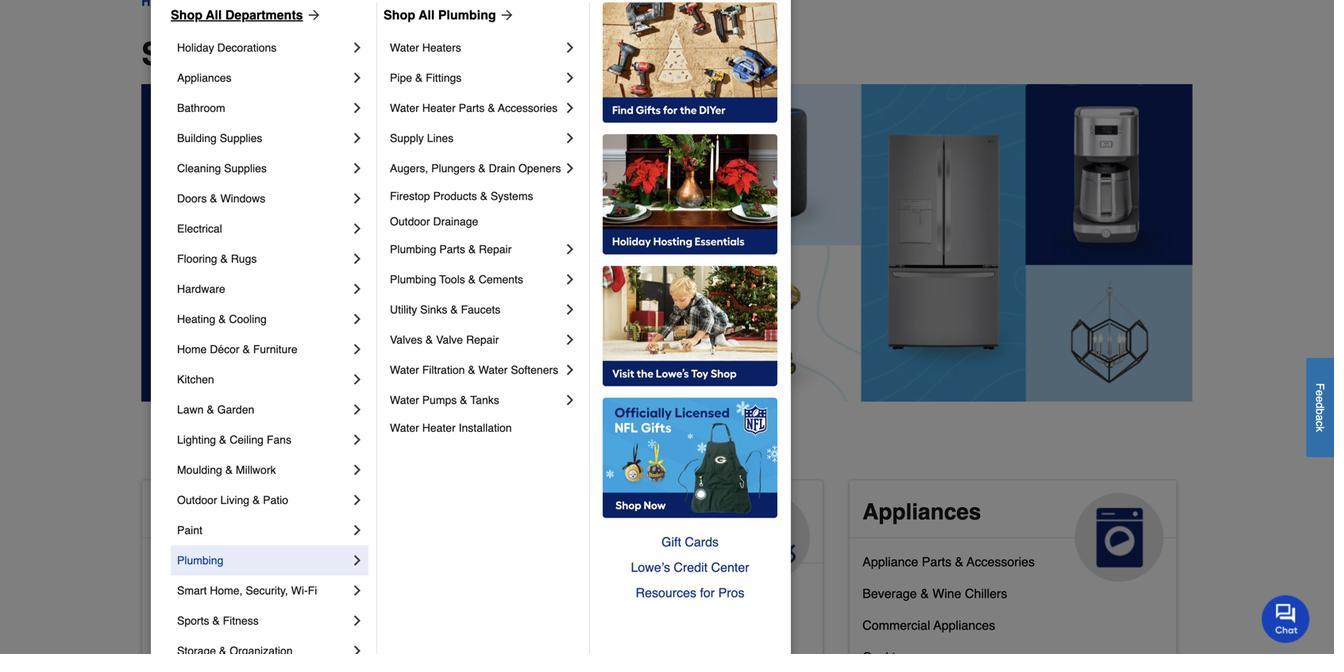Task type: locate. For each thing, give the bounding box(es) containing it.
water heaters link
[[390, 33, 562, 63]]

heater up lines
[[422, 102, 456, 114]]

bathroom
[[177, 102, 225, 114], [219, 555, 274, 570]]

chevron right image for home décor & furniture
[[350, 342, 365, 358]]

2 horizontal spatial all
[[419, 8, 435, 22]]

0 vertical spatial appliances
[[177, 72, 232, 84]]

0 vertical spatial appliances link
[[177, 63, 350, 93]]

1 vertical spatial repair
[[466, 334, 499, 346]]

parts up beverage & wine chillers
[[922, 555, 952, 570]]

4 accessible from the top
[[155, 618, 216, 633]]

chevron right image
[[350, 40, 365, 56], [562, 40, 578, 56], [350, 70, 365, 86], [562, 130, 578, 146], [350, 160, 365, 176], [562, 160, 578, 176], [350, 221, 365, 237], [562, 242, 578, 257], [562, 302, 578, 318], [350, 311, 365, 327], [350, 342, 365, 358], [350, 372, 365, 388], [562, 392, 578, 408], [350, 402, 365, 418], [350, 432, 365, 448], [350, 493, 365, 508], [350, 523, 365, 539], [350, 553, 365, 569], [350, 644, 365, 655]]

departments for shop all departments
[[225, 8, 303, 22]]

pros
[[719, 586, 745, 601]]

2 accessible from the top
[[155, 555, 216, 570]]

doors & windows link
[[177, 184, 350, 214]]

2 e from the top
[[1314, 396, 1327, 403]]

parts
[[459, 102, 485, 114], [440, 243, 466, 256], [922, 555, 952, 570]]

faucets
[[461, 303, 501, 316]]

holiday hosting essentials. image
[[603, 134, 778, 255]]

lawn & garden link
[[177, 395, 350, 425]]

plumbing up water heaters link
[[438, 8, 496, 22]]

smart
[[177, 585, 207, 597]]

1 vertical spatial parts
[[440, 243, 466, 256]]

shop for shop all plumbing
[[384, 8, 415, 22]]

enjoy savings year-round. no matter what you're shopping for, find what you need at a great price. image
[[141, 84, 1193, 402]]

2 vertical spatial supplies
[[565, 580, 614, 595]]

cements
[[479, 273, 523, 286]]

e up b
[[1314, 396, 1327, 403]]

plumbing down outdoor drainage at the top left
[[390, 243, 436, 256]]

chevron right image for holiday decorations
[[350, 40, 365, 56]]

1 horizontal spatial accessories
[[967, 555, 1035, 570]]

accessible bathroom link
[[155, 551, 274, 583]]

& right animal
[[589, 500, 605, 525]]

1 vertical spatial bathroom
[[219, 555, 274, 570]]

cleaning supplies
[[177, 162, 267, 175]]

utility sinks & faucets
[[390, 303, 501, 316]]

water heater installation link
[[390, 416, 578, 441]]

all down shop all departments link
[[229, 36, 269, 72]]

accessible for accessible entry & home
[[155, 618, 216, 633]]

water heater parts & accessories link
[[390, 93, 562, 123]]

moulding & millwork link
[[177, 455, 350, 485]]

valves
[[390, 334, 423, 346]]

0 vertical spatial departments
[[225, 8, 303, 22]]

0 horizontal spatial furniture
[[253, 343, 298, 356]]

e up 'd'
[[1314, 390, 1327, 396]]

1 vertical spatial outdoor
[[177, 494, 217, 507]]

water down water pumps & tanks
[[390, 422, 419, 435]]

gift cards
[[662, 535, 719, 550]]

plumbing parts & repair link
[[390, 234, 562, 265]]

0 vertical spatial supplies
[[220, 132, 262, 145]]

shop for shop all departments
[[171, 8, 203, 22]]

water up pipe
[[390, 41, 419, 54]]

chevron right image for appliances
[[350, 70, 365, 86]]

1 vertical spatial home
[[277, 500, 339, 525]]

1 vertical spatial supplies
[[224, 162, 267, 175]]

supplies for livestock supplies
[[565, 580, 614, 595]]

& inside animal & pet care
[[589, 500, 605, 525]]

livestock supplies link
[[509, 577, 614, 608]]

beverage & wine chillers link
[[863, 583, 1008, 615]]

lowe's credit center link
[[603, 555, 778, 581]]

chevron right image for bathroom
[[350, 100, 365, 116]]

0 horizontal spatial shop
[[171, 8, 203, 22]]

home inside 'link'
[[264, 618, 298, 633]]

repair down the faucets
[[466, 334, 499, 346]]

& right filtration
[[468, 364, 476, 377]]

parts down pipe & fittings link
[[459, 102, 485, 114]]

1 shop from the left
[[171, 8, 203, 22]]

0 vertical spatial outdoor
[[390, 215, 430, 228]]

shop all departments link
[[171, 6, 322, 25]]

supplies up windows
[[224, 162, 267, 175]]

appliances link up chillers
[[850, 481, 1177, 582]]

1 horizontal spatial appliances link
[[850, 481, 1177, 582]]

patio
[[263, 494, 288, 507]]

kitchen link
[[177, 365, 350, 395]]

water up tanks
[[479, 364, 508, 377]]

lowe's credit center
[[631, 560, 750, 575]]

chevron right image for pipe & fittings
[[562, 70, 578, 86]]

appliances image
[[1075, 493, 1164, 582]]

accessible inside 'link'
[[155, 618, 216, 633]]

pet left beds,
[[509, 612, 528, 627]]

1 horizontal spatial pet
[[611, 500, 646, 525]]

accessories
[[498, 102, 558, 114], [967, 555, 1035, 570]]

furniture down resources
[[630, 612, 681, 627]]

shop up holiday
[[171, 8, 203, 22]]

pipe & fittings
[[390, 72, 462, 84]]

chevron right image for building supplies
[[350, 130, 365, 146]]

f e e d b a c k button
[[1307, 358, 1335, 457]]

3 accessible from the top
[[155, 587, 216, 601]]

& right the entry
[[252, 618, 261, 633]]

lowe's
[[631, 560, 670, 575]]

chevron right image
[[562, 70, 578, 86], [350, 100, 365, 116], [562, 100, 578, 116], [350, 130, 365, 146], [350, 191, 365, 207], [350, 251, 365, 267], [562, 272, 578, 288], [350, 281, 365, 297], [562, 332, 578, 348], [562, 362, 578, 378], [350, 462, 365, 478], [350, 583, 365, 599], [350, 613, 365, 629]]

water up supply on the top left of the page
[[390, 102, 419, 114]]

accessible down smart at the bottom of page
[[155, 618, 216, 633]]

plumbing up smart at the bottom of page
[[177, 555, 224, 567]]

garden
[[217, 404, 254, 416]]

chat invite button image
[[1262, 595, 1311, 644]]

appliances link down 'decorations'
[[177, 63, 350, 93]]

commercial appliances
[[863, 618, 996, 633]]

&
[[415, 72, 423, 84], [488, 102, 495, 114], [478, 162, 486, 175], [480, 190, 488, 203], [210, 192, 217, 205], [469, 243, 476, 256], [220, 253, 228, 265], [468, 273, 476, 286], [451, 303, 458, 316], [219, 313, 226, 326], [426, 334, 433, 346], [243, 343, 250, 356], [468, 364, 476, 377], [460, 394, 468, 407], [207, 404, 214, 416], [219, 434, 227, 446], [225, 464, 233, 477], [253, 494, 260, 507], [589, 500, 605, 525], [955, 555, 964, 570], [921, 587, 929, 601], [618, 612, 626, 627], [212, 615, 220, 628], [252, 618, 261, 633]]

pet inside animal & pet care
[[611, 500, 646, 525]]

a
[[1314, 415, 1327, 421]]

chevron right image for lighting & ceiling fans
[[350, 432, 365, 448]]

& left rugs on the left of the page
[[220, 253, 228, 265]]

doors & windows
[[177, 192, 266, 205]]

& down outdoor drainage link
[[469, 243, 476, 256]]

0 horizontal spatial outdoor
[[177, 494, 217, 507]]

outdoor down firestop
[[390, 215, 430, 228]]

parts down drainage
[[440, 243, 466, 256]]

appliances link
[[177, 63, 350, 93], [850, 481, 1177, 582]]

accessible up sports
[[155, 587, 216, 601]]

departments
[[225, 8, 303, 22], [278, 36, 472, 72]]

1 horizontal spatial all
[[229, 36, 269, 72]]

home décor & furniture
[[177, 343, 298, 356]]

furniture
[[253, 343, 298, 356], [630, 612, 681, 627]]

resources for pros link
[[603, 581, 778, 606]]

1 vertical spatial accessories
[[967, 555, 1035, 570]]

accessible entry & home
[[155, 618, 298, 633]]

2 heater from the top
[[422, 422, 456, 435]]

repair down outdoor drainage link
[[479, 243, 512, 256]]

arrow right image
[[496, 7, 515, 23]]

supplies up 'houses,' at the bottom of the page
[[565, 580, 614, 595]]

2 vertical spatial home
[[264, 618, 298, 633]]

chevron right image for plumbing
[[350, 553, 365, 569]]

moulding & millwork
[[177, 464, 276, 477]]

chevron right image for lawn & garden
[[350, 402, 365, 418]]

1 heater from the top
[[422, 102, 456, 114]]

drainage
[[433, 215, 478, 228]]

chevron right image for hardware
[[350, 281, 365, 297]]

fittings
[[426, 72, 462, 84]]

0 vertical spatial heater
[[422, 102, 456, 114]]

water for water pumps & tanks
[[390, 394, 419, 407]]

all for departments
[[206, 8, 222, 22]]

parts for plumbing
[[440, 243, 466, 256]]

1 horizontal spatial outdoor
[[390, 215, 430, 228]]

& left wine
[[921, 587, 929, 601]]

for
[[700, 586, 715, 601]]

c
[[1314, 421, 1327, 427]]

shop
[[171, 8, 203, 22], [384, 8, 415, 22]]

water for water heaters
[[390, 41, 419, 54]]

chevron right image for utility sinks & faucets
[[562, 302, 578, 318]]

sports
[[177, 615, 209, 628]]

outdoor drainage link
[[390, 209, 578, 234]]

accessible down moulding
[[155, 500, 271, 525]]

chillers
[[965, 587, 1008, 601]]

outdoor down moulding
[[177, 494, 217, 507]]

holiday decorations
[[177, 41, 277, 54]]

f
[[1314, 383, 1327, 390]]

& up outdoor drainage link
[[480, 190, 488, 203]]

2 shop from the left
[[384, 8, 415, 22]]

0 horizontal spatial all
[[206, 8, 222, 22]]

1 vertical spatial furniture
[[630, 612, 681, 627]]

2 vertical spatial parts
[[922, 555, 952, 570]]

0 vertical spatial pet
[[611, 500, 646, 525]]

bathroom up building
[[177, 102, 225, 114]]

accessible for accessible bathroom
[[155, 555, 216, 570]]

gift cards link
[[603, 530, 778, 555]]

& left 'cooling'
[[219, 313, 226, 326]]

appliances up appliance parts & accessories
[[863, 500, 982, 525]]

resources
[[636, 586, 697, 601]]

pet up lowe's
[[611, 500, 646, 525]]

chevron right image for paint
[[350, 523, 365, 539]]

0 horizontal spatial accessories
[[498, 102, 558, 114]]

appliance parts & accessories
[[863, 555, 1035, 570]]

plumbing up the utility at the top of the page
[[390, 273, 436, 286]]

outdoor for outdoor living & patio
[[177, 494, 217, 507]]

plumbing for plumbing parts & repair
[[390, 243, 436, 256]]

chevron right image for augers, plungers & drain openers
[[562, 160, 578, 176]]

appliances down holiday
[[177, 72, 232, 84]]

accessible bedroom
[[155, 587, 271, 601]]

security,
[[246, 585, 288, 597]]

& left millwork
[[225, 464, 233, 477]]

bathroom up smart home, security, wi-fi
[[219, 555, 274, 570]]

parts for appliance
[[922, 555, 952, 570]]

1 vertical spatial heater
[[422, 422, 456, 435]]

1 accessible from the top
[[155, 500, 271, 525]]

furniture down heating & cooling link
[[253, 343, 298, 356]]

& right 'houses,' at the bottom of the page
[[618, 612, 626, 627]]

accessories up chillers
[[967, 555, 1035, 570]]

shop up water heaters
[[384, 8, 415, 22]]

heating
[[177, 313, 216, 326]]

cards
[[685, 535, 719, 550]]

chevron right image for plumbing parts & repair
[[562, 242, 578, 257]]

0 horizontal spatial pet
[[509, 612, 528, 627]]

1 vertical spatial departments
[[278, 36, 472, 72]]

firestop
[[390, 190, 430, 203]]

chevron right image for smart home, security, wi-fi
[[350, 583, 365, 599]]

chevron right image for flooring & rugs
[[350, 251, 365, 267]]

bathroom inside bathroom link
[[177, 102, 225, 114]]

accessible up smart at the bottom of page
[[155, 555, 216, 570]]

holiday
[[177, 41, 214, 54]]

accessible for accessible home
[[155, 500, 271, 525]]

chevron right image for electrical
[[350, 221, 365, 237]]

water down valves
[[390, 364, 419, 377]]

tanks
[[471, 394, 500, 407]]

& right décor
[[243, 343, 250, 356]]

water for water filtration & water softeners
[[390, 364, 419, 377]]

& inside "link"
[[225, 464, 233, 477]]

chevron right image for outdoor living & patio
[[350, 493, 365, 508]]

gift
[[662, 535, 682, 550]]

plungers
[[431, 162, 475, 175]]

supplies up cleaning supplies
[[220, 132, 262, 145]]

supplies
[[220, 132, 262, 145], [224, 162, 267, 175], [565, 580, 614, 595]]

0 vertical spatial repair
[[479, 243, 512, 256]]

heater down pumps
[[422, 422, 456, 435]]

accessories down pipe & fittings link
[[498, 102, 558, 114]]

all for plumbing
[[419, 8, 435, 22]]

pipe
[[390, 72, 412, 84]]

appliances down wine
[[934, 618, 996, 633]]

appliance
[[863, 555, 919, 570]]

1 horizontal spatial shop
[[384, 8, 415, 22]]

0 vertical spatial bathroom
[[177, 102, 225, 114]]

water left pumps
[[390, 394, 419, 407]]

fi
[[308, 585, 317, 597]]

all up holiday decorations
[[206, 8, 222, 22]]

flooring & rugs
[[177, 253, 257, 265]]

accessible home link
[[142, 481, 469, 582]]

outdoor drainage
[[390, 215, 478, 228]]

all up water heaters
[[419, 8, 435, 22]]



Task type: describe. For each thing, give the bounding box(es) containing it.
2 vertical spatial appliances
[[934, 618, 996, 633]]

b
[[1314, 409, 1327, 415]]

building supplies
[[177, 132, 262, 145]]

& right 'tools' in the left of the page
[[468, 273, 476, 286]]

& left the drain
[[478, 162, 486, 175]]

filtration
[[422, 364, 465, 377]]

decorations
[[217, 41, 277, 54]]

& right the sinks
[[451, 303, 458, 316]]

d
[[1314, 403, 1327, 409]]

beds,
[[532, 612, 564, 627]]

smart home, security, wi-fi
[[177, 585, 317, 597]]

chevron right image for kitchen
[[350, 372, 365, 388]]

0 vertical spatial accessories
[[498, 102, 558, 114]]

cleaning supplies link
[[177, 153, 350, 184]]

accessible bedroom link
[[155, 583, 271, 615]]

heating & cooling
[[177, 313, 267, 326]]

0 vertical spatial parts
[[459, 102, 485, 114]]

shop all departments
[[141, 36, 472, 72]]

paint link
[[177, 516, 350, 546]]

heating & cooling link
[[177, 304, 350, 334]]

sports & fitness link
[[177, 606, 350, 636]]

lighting & ceiling fans link
[[177, 425, 350, 455]]

heater for parts
[[422, 102, 456, 114]]

0 vertical spatial furniture
[[253, 343, 298, 356]]

animal & pet care link
[[496, 481, 823, 582]]

electrical link
[[177, 214, 350, 244]]

chevron right image for plumbing tools & cements
[[562, 272, 578, 288]]

& down accessible bedroom link on the bottom left of the page
[[212, 615, 220, 628]]

1 vertical spatial appliances
[[863, 500, 982, 525]]

water heater parts & accessories
[[390, 102, 558, 114]]

water filtration & water softeners link
[[390, 355, 562, 385]]

fitness
[[223, 615, 259, 628]]

& down pipe & fittings link
[[488, 102, 495, 114]]

1 horizontal spatial furniture
[[630, 612, 681, 627]]

& left valve
[[426, 334, 433, 346]]

home décor & furniture link
[[177, 334, 350, 365]]

chevron right image for moulding & millwork
[[350, 462, 365, 478]]

accessible for accessible bedroom
[[155, 587, 216, 601]]

plumbing for plumbing
[[177, 555, 224, 567]]

animal
[[509, 500, 583, 525]]

supplies for cleaning supplies
[[224, 162, 267, 175]]

bathroom inside accessible bathroom link
[[219, 555, 274, 570]]

& right doors
[[210, 192, 217, 205]]

find gifts for the diyer. image
[[603, 2, 778, 123]]

chevron right image for water pumps & tanks
[[562, 392, 578, 408]]

beverage
[[863, 587, 917, 601]]

paint
[[177, 524, 203, 537]]

pet beds, houses, & furniture link
[[509, 608, 681, 640]]

chevron right image for sports & fitness
[[350, 613, 365, 629]]

& right lawn
[[207, 404, 214, 416]]

shop all plumbing
[[384, 8, 496, 22]]

fans
[[267, 434, 292, 446]]

décor
[[210, 343, 240, 356]]

& up wine
[[955, 555, 964, 570]]

chevron right image for heating & cooling
[[350, 311, 365, 327]]

& right pipe
[[415, 72, 423, 84]]

& left patio
[[253, 494, 260, 507]]

arrow right image
[[303, 7, 322, 23]]

commercial appliances link
[[863, 615, 996, 647]]

utility
[[390, 303, 417, 316]]

shop
[[141, 36, 221, 72]]

holiday decorations link
[[177, 33, 350, 63]]

visit the lowe's toy shop. image
[[603, 266, 778, 387]]

building supplies link
[[177, 123, 350, 153]]

water for water heater parts & accessories
[[390, 102, 419, 114]]

accessible bathroom
[[155, 555, 274, 570]]

valve
[[436, 334, 463, 346]]

drain
[[489, 162, 516, 175]]

1 vertical spatial pet
[[509, 612, 528, 627]]

augers,
[[390, 162, 428, 175]]

officially licensed n f l gifts. shop now. image
[[603, 398, 778, 519]]

smart home, security, wi-fi link
[[177, 576, 350, 606]]

electrical
[[177, 222, 222, 235]]

entry
[[219, 618, 249, 633]]

lawn & garden
[[177, 404, 254, 416]]

0 vertical spatial home
[[177, 343, 207, 356]]

kitchen
[[177, 373, 214, 386]]

firestop products & systems link
[[390, 184, 578, 209]]

livestock
[[509, 580, 562, 595]]

chevron right image for water heaters
[[562, 40, 578, 56]]

chevron right image for water heater parts & accessories
[[562, 100, 578, 116]]

rugs
[[231, 253, 257, 265]]

departments for shop all departments
[[278, 36, 472, 72]]

animal & pet care image
[[721, 493, 810, 582]]

living
[[220, 494, 250, 507]]

1 vertical spatial appliances link
[[850, 481, 1177, 582]]

softeners
[[511, 364, 559, 377]]

chevron right image for water filtration & water softeners
[[562, 362, 578, 378]]

pet beds, houses, & furniture
[[509, 612, 681, 627]]

& left ceiling
[[219, 434, 227, 446]]

supply lines link
[[390, 123, 562, 153]]

beverage & wine chillers
[[863, 587, 1008, 601]]

augers, plungers & drain openers link
[[390, 153, 562, 184]]

cleaning
[[177, 162, 221, 175]]

chevron right image for valves & valve repair
[[562, 332, 578, 348]]

water heater installation
[[390, 422, 512, 435]]

resources for pros
[[636, 586, 745, 601]]

supply
[[390, 132, 424, 145]]

plumbing tools & cements
[[390, 273, 523, 286]]

outdoor for outdoor drainage
[[390, 215, 430, 228]]

valves & valve repair
[[390, 334, 499, 346]]

flooring
[[177, 253, 217, 265]]

shop all departments
[[171, 8, 303, 22]]

bathroom link
[[177, 93, 350, 123]]

accessible home image
[[367, 493, 456, 582]]

hardware
[[177, 283, 225, 296]]

chevron right image for doors & windows
[[350, 191, 365, 207]]

water for water heater installation
[[390, 422, 419, 435]]

k
[[1314, 427, 1327, 432]]

care
[[509, 525, 558, 551]]

water pumps & tanks
[[390, 394, 500, 407]]

firestop products & systems
[[390, 190, 533, 203]]

repair for valves & valve repair
[[466, 334, 499, 346]]

heater for installation
[[422, 422, 456, 435]]

& left tanks
[[460, 394, 468, 407]]

lines
[[427, 132, 454, 145]]

0 horizontal spatial appliances link
[[177, 63, 350, 93]]

1 e from the top
[[1314, 390, 1327, 396]]

chevron right image for cleaning supplies
[[350, 160, 365, 176]]

millwork
[[236, 464, 276, 477]]

livestock supplies
[[509, 580, 614, 595]]

appliance parts & accessories link
[[863, 551, 1035, 583]]

plumbing tools & cements link
[[390, 265, 562, 295]]

plumbing for plumbing tools & cements
[[390, 273, 436, 286]]

building
[[177, 132, 217, 145]]

supplies for building supplies
[[220, 132, 262, 145]]

windows
[[220, 192, 266, 205]]

lighting
[[177, 434, 216, 446]]

home,
[[210, 585, 243, 597]]

repair for plumbing parts & repair
[[479, 243, 512, 256]]

chevron right image for supply lines
[[562, 130, 578, 146]]

installation
[[459, 422, 512, 435]]



Task type: vqa. For each thing, say whether or not it's contained in the screenshot.
Lawn & Garden link
yes



